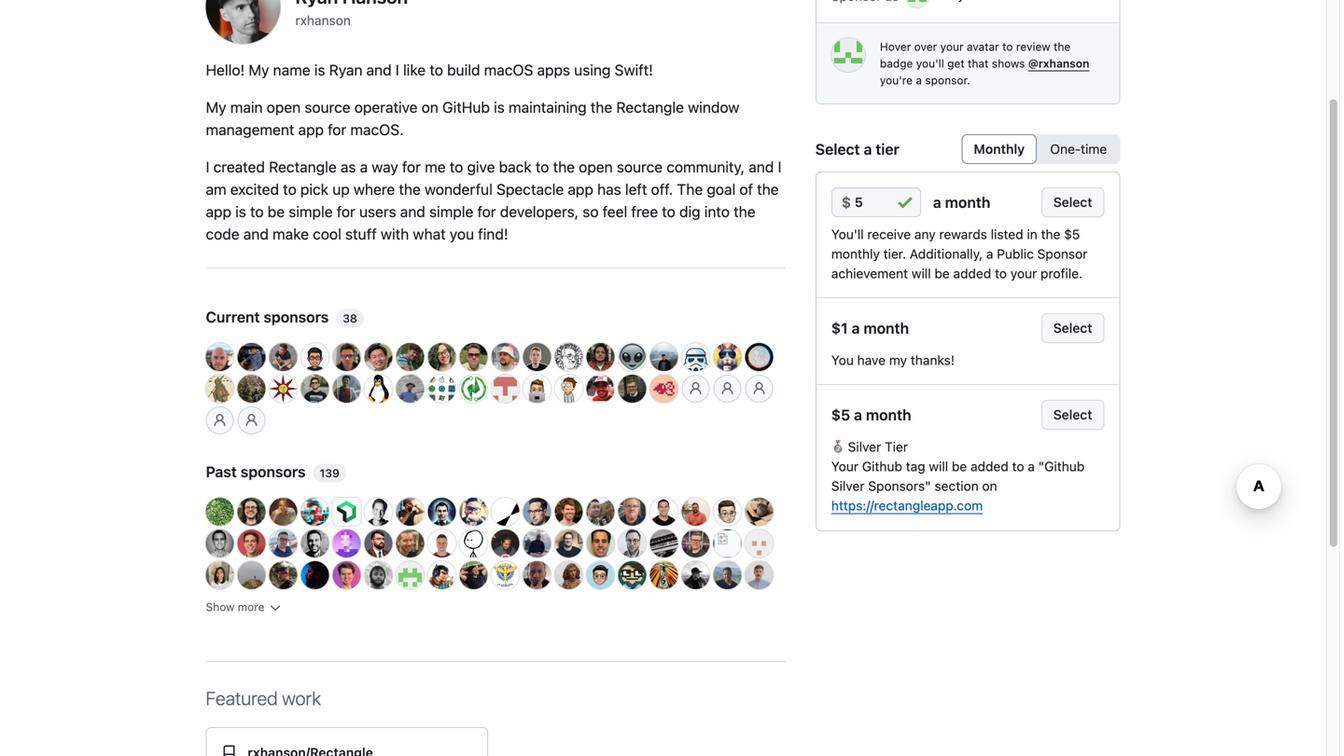 Task type: vqa. For each thing, say whether or not it's contained in the screenshot.
to within the 🥈 Silver Tier Your Github tag will be added to a "Github Silver Sponsors" section on https://rectangleapp.com
yes



Task type: describe. For each thing, give the bounding box(es) containing it.
me
[[425, 158, 446, 176]]

@rxhanson you're             a sponsor.
[[880, 57, 1089, 87]]

way
[[372, 158, 398, 176]]

rectangle inside my main open source operative on github is maintaining the rectangle window management app for macos.
[[616, 98, 684, 116]]

@will stone image
[[460, 530, 488, 558]]

@mooseburgr image
[[650, 562, 678, 590]]

one-
[[1050, 141, 1081, 157]]

0 vertical spatial silver
[[848, 440, 881, 455]]

a up any
[[933, 194, 941, 211]]

rxhanson link
[[295, 11, 351, 30]]

$1
[[831, 320, 848, 337]]

@iharkatkavets image
[[491, 343, 519, 371]]

sponsors for current
[[264, 308, 329, 326]]

ryan
[[329, 61, 362, 79]]

any
[[914, 227, 936, 242]]

@ridv image
[[238, 562, 266, 590]]

like
[[403, 61, 426, 79]]

hello!
[[206, 61, 245, 79]]

find!
[[478, 225, 508, 243]]

developers,
[[500, 203, 579, 221]]

stuff
[[345, 225, 377, 243]]

a inside @rxhanson you're             a sponsor.
[[916, 74, 922, 87]]

1 horizontal spatial i
[[396, 61, 399, 79]]

@adamhill image
[[618, 498, 646, 526]]

has
[[597, 181, 621, 198]]

https://rectangleapp.com link
[[831, 498, 983, 514]]

@oraculum image
[[269, 530, 297, 558]]

@andymoe image
[[206, 498, 234, 526]]

left
[[625, 181, 647, 198]]

sponsor.
[[925, 74, 970, 87]]

@mikejohnpage image
[[555, 375, 583, 403]]

@kmax12 image
[[206, 530, 234, 558]]

you'll
[[916, 57, 944, 70]]

so
[[583, 203, 599, 221]]

maintaining
[[509, 98, 587, 116]]

@wkillerud image
[[523, 343, 551, 371]]

sponsors for past
[[241, 463, 306, 481]]

macos.
[[350, 121, 404, 139]]

@rxhanson link
[[1028, 57, 1089, 70]]

more
[[238, 601, 265, 614]]

select left tier
[[815, 140, 860, 158]]

is inside i created rectangle as a way for me to give back to the open source community, and i am excited to pick up where the wonderful spectacle app has left off. the goal of the app is to be simple for users and simple for developers, so feel free to dig into the code and make cool stuff with what you find!
[[235, 203, 246, 221]]

@thejustinwalsh image
[[460, 498, 488, 526]]

my
[[889, 353, 907, 368]]

1 horizontal spatial private sponsor image
[[720, 382, 735, 397]]

@bruceli image
[[587, 498, 615, 526]]

tier.
[[883, 246, 906, 262]]

over
[[914, 40, 937, 53]]

using
[[574, 61, 611, 79]]

listed
[[991, 227, 1023, 242]]

$1 a month
[[831, 320, 909, 337]]

@peetmck image
[[587, 375, 615, 403]]

the inside my main open source operative on github is maintaining the rectangle window management app for macos.
[[591, 98, 612, 116]]

github
[[442, 98, 490, 116]]

you
[[450, 225, 474, 243]]

wonderful
[[425, 181, 493, 198]]

select up sponsor
[[1053, 195, 1092, 210]]

show
[[206, 601, 235, 614]]

profile.
[[1041, 266, 1083, 281]]

github
[[862, 459, 902, 475]]

am
[[206, 181, 226, 198]]

your
[[831, 459, 859, 475]]

public
[[997, 246, 1034, 262]]

to right like
[[430, 61, 443, 79]]

be inside the you'll receive any rewards listed in the $5 monthly tier. additionally, a public sponsor achievement will be added to your profile.
[[935, 266, 950, 281]]

get
[[947, 57, 965, 70]]

@robmcguinness image
[[333, 343, 361, 371]]

@jordonphillips image
[[364, 562, 392, 590]]

source inside my main open source operative on github is maintaining the rectangle window management app for macos.
[[305, 98, 351, 116]]

my inside my main open source operative on github is maintaining the rectangle window management app for macos.
[[206, 98, 226, 116]]

pick
[[300, 181, 329, 198]]

@steffex image
[[523, 530, 551, 558]]

@crow eh image
[[587, 343, 615, 371]]

avatar
[[967, 40, 999, 53]]

@tutuuxy image
[[650, 530, 678, 558]]

select a tier list
[[962, 134, 1120, 164]]

0 vertical spatial private sponsor image
[[688, 382, 703, 397]]

achievement
[[831, 266, 908, 281]]

back
[[499, 158, 532, 176]]

you
[[831, 353, 854, 368]]

a right $1 at right
[[852, 320, 860, 337]]

your inside hover over your avatar to review the badge you'll get that shows
[[940, 40, 964, 53]]

the inside the you'll receive any rewards listed in the $5 monthly tier. additionally, a public sponsor achievement will be added to your profile.
[[1041, 227, 1061, 242]]

of
[[739, 181, 753, 198]]

i created rectangle as a way for me to give back to the open source community, and i am excited to pick up where the wonderful spectacle app has left off. the goal of the app is to be simple for users and simple for developers, so feel free to dig into the code and make cool stuff with what you find!
[[206, 158, 782, 243]]

@willianfalbo image
[[713, 562, 741, 590]]

"github
[[1038, 459, 1085, 475]]

created
[[213, 158, 265, 176]]

code
[[206, 225, 239, 243]]

2 horizontal spatial app
[[568, 181, 593, 198]]

featured work
[[206, 688, 321, 710]]

you're
[[880, 74, 913, 87]]

$5 inside the you'll receive any rewards listed in the $5 monthly tier. additionally, a public sponsor achievement will be added to your profile.
[[1064, 227, 1080, 242]]

management
[[206, 121, 294, 139]]

that
[[968, 57, 989, 70]]

@okwichu image
[[523, 498, 551, 526]]

@yoshitamagoshi image
[[301, 530, 329, 558]]

Custom sponsorship amount number field
[[831, 188, 921, 217]]

free
[[631, 203, 658, 221]]

🥈 silver tier your github tag will be added to a "github silver sponsors" section on https://rectangleapp.com
[[831, 440, 1085, 514]]

0 horizontal spatial private sponsor image
[[244, 413, 259, 428]]

@exiahan image
[[491, 562, 519, 590]]

@mjthompson image
[[745, 530, 773, 558]]

hover over your avatar to review the badge you'll get that shows
[[880, 40, 1071, 70]]

@eeimer image
[[396, 562, 424, 590]]

and right ryan
[[366, 61, 392, 79]]

have
[[857, 353, 886, 368]]

@d neri image
[[206, 562, 234, 590]]

@vesther image
[[713, 343, 741, 371]]

1 simple from the left
[[289, 203, 333, 221]]

to right me
[[450, 158, 463, 176]]

select a tier
[[815, 140, 899, 158]]

@jyc image
[[364, 343, 392, 371]]

@ialexryan image
[[333, 562, 361, 590]]

the up spectacle
[[553, 158, 575, 176]]

to up spectacle
[[536, 158, 549, 176]]

0 horizontal spatial i
[[206, 158, 209, 176]]

2 simple from the left
[[429, 203, 473, 221]]

show more
[[206, 601, 268, 614]]

monthly
[[974, 141, 1025, 157]]

shows
[[992, 57, 1025, 70]]

@tbolt image
[[301, 562, 329, 590]]

work
[[282, 688, 321, 710]]

to down excited
[[250, 203, 264, 221]]

@kirby image
[[428, 498, 456, 526]]

@gulci image
[[269, 375, 297, 403]]

your inside the you'll receive any rewards listed in the $5 monthly tier. additionally, a public sponsor achievement will be added to your profile.
[[1010, 266, 1037, 281]]

@askedrelic image
[[555, 498, 583, 526]]

users
[[359, 203, 396, 221]]

build
[[447, 61, 480, 79]]

to left pick
[[283, 181, 297, 198]]

month for $1 a month
[[864, 320, 909, 337]]

0 horizontal spatial app
[[206, 203, 231, 221]]

$5 a month
[[831, 406, 911, 424]]

off.
[[651, 181, 673, 198]]

to inside hover over your avatar to review the badge you'll get that shows
[[1002, 40, 1013, 53]]

@sterafix image
[[618, 375, 646, 403]]

be inside i created rectangle as a way for me to give back to the open source community, and i am excited to pick up where the wonderful spectacle app has left off. the goal of the app is to be simple for users and simple for developers, so feel free to dig into the code and make cool stuff with what you find!
[[268, 203, 285, 221]]

sponsor
[[1037, 246, 1088, 262]]

you'll receive any rewards listed in the $5 monthly tier. additionally, a public sponsor achievement will be added to your profile.
[[831, 227, 1088, 281]]

you have my thanks!
[[831, 353, 955, 368]]



Task type: locate. For each thing, give the bounding box(es) containing it.
your down public
[[1010, 266, 1037, 281]]

0 horizontal spatial your
[[940, 40, 964, 53]]

@rxhanson image
[[206, 0, 280, 44]]

@slavshik image
[[428, 530, 456, 558]]

thanks!
[[911, 353, 955, 368]]

$5 up 🥈
[[831, 406, 850, 424]]

1 horizontal spatial source
[[617, 158, 663, 176]]

featured
[[206, 688, 278, 710]]

be down additionally,
[[935, 266, 950, 281]]

1 horizontal spatial your
[[1010, 266, 1037, 281]]

1 vertical spatial your
[[1010, 266, 1037, 281]]

sponsors
[[264, 308, 329, 326], [241, 463, 306, 481]]

1 vertical spatial select button
[[1041, 314, 1104, 343]]

select button for $1 a month
[[1041, 314, 1104, 343]]

month up rewards
[[945, 194, 990, 211]]

0 horizontal spatial be
[[268, 203, 285, 221]]

1 vertical spatial is
[[494, 98, 505, 116]]

1 horizontal spatial $5
[[1064, 227, 1080, 242]]

@ed flanagan image
[[650, 343, 678, 371]]

badge
[[880, 57, 913, 70]]

private sponsor image down @vesther image
[[720, 382, 735, 397]]

3 select button from the top
[[1041, 400, 1104, 430]]

for left me
[[402, 158, 421, 176]]

@deltamualpha image
[[555, 343, 583, 371]]

open up has
[[579, 158, 613, 176]]

2 horizontal spatial be
[[952, 459, 967, 475]]

window
[[688, 98, 739, 116]]

1 horizontal spatial app
[[298, 121, 324, 139]]

monthly
[[831, 246, 880, 262]]

@aldegoeij image
[[587, 530, 615, 558]]

private sponsor image down @svelle icon at left
[[244, 413, 259, 428]]

month for $5 a month
[[866, 406, 911, 424]]

what
[[413, 225, 446, 243]]

@nat image
[[364, 498, 392, 526]]

@aslilac image
[[428, 343, 456, 371]]

past
[[206, 463, 237, 481]]

select down profile.
[[1053, 321, 1092, 336]]

0 vertical spatial be
[[268, 203, 285, 221]]

receive
[[867, 227, 911, 242]]

@nisutec image
[[460, 375, 488, 403]]

added up section
[[971, 459, 1009, 475]]

sponsors up @samuela icon
[[264, 308, 329, 326]]

@mikealvarado image
[[301, 375, 329, 403]]

a up your
[[854, 406, 862, 424]]

added inside the you'll receive any rewards listed in the $5 monthly tier. additionally, a public sponsor achievement will be added to your profile.
[[953, 266, 991, 281]]

where
[[354, 181, 395, 198]]

for up find!
[[477, 203, 496, 221]]

my left name at the left of the page
[[249, 61, 269, 79]]

be up section
[[952, 459, 967, 475]]

0 vertical spatial your
[[940, 40, 964, 53]]

simple
[[289, 203, 333, 221], [429, 203, 473, 221]]

private sponsor image
[[688, 382, 703, 397], [212, 413, 227, 428]]

past sponsors
[[206, 463, 309, 481]]

give
[[467, 158, 495, 176]]

added inside 🥈 silver tier your github tag will be added to a "github silver sponsors" section on https://rectangleapp.com
[[971, 459, 1009, 475]]

additionally,
[[910, 246, 983, 262]]

1 vertical spatial month
[[864, 320, 909, 337]]

app
[[298, 121, 324, 139], [568, 181, 593, 198], [206, 203, 231, 221]]

@olsavmic image
[[460, 562, 488, 590]]

open right the 'main' at top left
[[267, 98, 301, 116]]

a inside i created rectangle as a way for me to give back to the open source community, and i am excited to pick up where the wonderful spectacle app has left off. the goal of the app is to be simple for users and simple for developers, so feel free to dig into the code and make cool stuff with what you find!
[[360, 158, 368, 176]]

one-time link
[[1042, 139, 1116, 160]]

a left tier
[[864, 140, 872, 158]]

38
[[343, 312, 357, 325]]

monthly link
[[966, 139, 1032, 160]]

silver
[[848, 440, 881, 455], [831, 479, 865, 494]]

1 horizontal spatial open
[[579, 158, 613, 176]]

a left "github
[[1028, 459, 1035, 475]]

select button up sponsor
[[1041, 188, 1104, 217]]

2 vertical spatial select button
[[1041, 400, 1104, 430]]

@newrelic image
[[333, 498, 361, 526]]

1 vertical spatial on
[[982, 479, 997, 494]]

2 vertical spatial app
[[206, 203, 231, 221]]

rewards
[[939, 227, 987, 242]]

0 horizontal spatial simple
[[289, 203, 333, 221]]

1 vertical spatial will
[[929, 459, 948, 475]]

as
[[340, 158, 356, 176]]

@nakp image
[[491, 530, 519, 558]]

1 vertical spatial my
[[206, 98, 226, 116]]

to down public
[[995, 266, 1007, 281]]

@iskore image
[[682, 343, 710, 371]]

select up "github
[[1053, 407, 1092, 423]]

on right section
[[982, 479, 997, 494]]

month up you have my thanks! on the top
[[864, 320, 909, 337]]

open
[[267, 98, 301, 116], [579, 158, 613, 176]]

current
[[206, 308, 260, 326]]

@triangletodd image
[[364, 530, 392, 558]]

app down am
[[206, 203, 231, 221]]

0 vertical spatial month
[[945, 194, 990, 211]]

the up the @rxhanson
[[1054, 40, 1071, 53]]

with
[[381, 225, 409, 243]]

@hukl image
[[301, 498, 329, 526]]

0 vertical spatial rectangle
[[616, 98, 684, 116]]

@dysolution image
[[396, 530, 424, 558]]

@scottrobertson image
[[396, 498, 424, 526]]

rxhanson
[[295, 13, 351, 28]]

@sudhirj image
[[269, 498, 297, 526]]

@lumaxis image
[[396, 343, 424, 371]]

excited
[[230, 181, 279, 198]]

is inside my main open source operative on github is maintaining the rectangle window management app for macos.
[[494, 98, 505, 116]]

i right community, in the top of the page
[[778, 158, 782, 176]]

1 horizontal spatial simple
[[429, 203, 473, 221]]

@terryturtle85 image
[[831, 38, 865, 72]]

to left "github
[[1012, 459, 1024, 475]]

1 horizontal spatial private sponsor image
[[688, 382, 703, 397]]

a inside the you'll receive any rewards listed in the $5 monthly tier. additionally, a public sponsor achievement will be added to your profile.
[[986, 246, 993, 262]]

source
[[305, 98, 351, 116], [617, 158, 663, 176]]

simple down wonderful
[[429, 203, 473, 221]]

my left the 'main' at top left
[[206, 98, 226, 116]]

be
[[268, 203, 285, 221], [935, 266, 950, 281], [952, 459, 967, 475]]

tag
[[906, 459, 925, 475]]

goal
[[707, 181, 736, 198]]

1 vertical spatial private sponsor image
[[212, 413, 227, 428]]

1 vertical spatial sponsors
[[241, 463, 306, 481]]

to inside the you'll receive any rewards listed in the $5 monthly tier. additionally, a public sponsor achievement will be added to your profile.
[[995, 266, 1007, 281]]

1 vertical spatial added
[[971, 459, 1009, 475]]

source down ryan
[[305, 98, 351, 116]]

@iliayatsenko image
[[396, 375, 424, 403]]

feel
[[603, 203, 627, 221]]

added down additionally,
[[953, 266, 991, 281]]

$5 up sponsor
[[1064, 227, 1080, 242]]

1 horizontal spatial be
[[935, 266, 950, 281]]

on inside 🥈 silver tier your github tag will be added to a "github silver sponsors" section on https://rectangleapp.com
[[982, 479, 997, 494]]

0 vertical spatial my
[[249, 61, 269, 79]]

@franciosi image
[[238, 343, 266, 371]]

@gutzbenj image
[[523, 375, 551, 403]]

0 horizontal spatial is
[[235, 203, 246, 221]]

to left dig
[[662, 203, 675, 221]]

in
[[1027, 227, 1038, 242]]

simple down pick
[[289, 203, 333, 221]]

2 horizontal spatial i
[[778, 158, 782, 176]]

sponsors"
[[868, 479, 931, 494]]

@vinkla image
[[333, 530, 361, 558]]

@beetrootpaul image
[[650, 375, 678, 403]]

0 vertical spatial on
[[422, 98, 438, 116]]

@haffmaestro image
[[745, 562, 773, 590]]

repo image
[[222, 746, 237, 757]]

@alexblackie image
[[682, 498, 710, 526]]

@samuela image
[[269, 343, 297, 371]]

will inside 🥈 silver tier your github tag will be added to a "github silver sponsors" section on https://rectangleapp.com
[[929, 459, 948, 475]]

https://rectangleapp.com
[[831, 498, 983, 514]]

0 vertical spatial will
[[912, 266, 931, 281]]

1 vertical spatial open
[[579, 158, 613, 176]]

spectacle
[[496, 181, 564, 198]]

@jeremiahpslewis image
[[555, 562, 583, 590]]

you'll
[[831, 227, 864, 242]]

@jcraig999 image
[[491, 375, 519, 403]]

@nolar image
[[460, 343, 488, 371]]

and right 'code'
[[243, 225, 269, 243]]

0 vertical spatial is
[[314, 61, 325, 79]]

app up pick
[[298, 121, 324, 139]]

and up of
[[749, 158, 774, 176]]

the right in
[[1041, 227, 1061, 242]]

a down 'you'll'
[[916, 74, 922, 87]]

0 horizontal spatial source
[[305, 98, 351, 116]]

0 vertical spatial app
[[298, 121, 324, 139]]

139
[[320, 467, 340, 480]]

0 vertical spatial $5
[[1064, 227, 1080, 242]]

@chrisshyi image
[[428, 375, 456, 403]]

sponsors up @sudhirj icon
[[241, 463, 306, 481]]

private sponsor image down @purajit image
[[212, 413, 227, 428]]

@valentintrinque image
[[587, 562, 615, 590]]

2 vertical spatial be
[[952, 459, 967, 475]]

@rrazor image
[[618, 530, 646, 558]]

a right as at left
[[360, 158, 368, 176]]

on inside my main open source operative on github is maintaining the rectangle window management app for macos.
[[422, 98, 438, 116]]

0 horizontal spatial private sponsor image
[[212, 413, 227, 428]]

silver down your
[[831, 479, 865, 494]]

be up make
[[268, 203, 285, 221]]

open inside i created rectangle as a way for me to give back to the open source community, and i am excited to pick up where the wonderful spectacle app has left off. the goal of the app is to be simple for users and simple for developers, so feel free to dig into the code and make cool stuff with what you find!
[[579, 158, 613, 176]]

1 horizontal spatial rectangle
[[616, 98, 684, 116]]

@plpxsk image
[[745, 343, 773, 371]]

2 select button from the top
[[1041, 314, 1104, 343]]

private sponsor image down @plpxsk image
[[752, 382, 767, 397]]

1 vertical spatial be
[[935, 266, 950, 281]]

2 vertical spatial is
[[235, 203, 246, 221]]

is down excited
[[235, 203, 246, 221]]

@swr image
[[238, 498, 266, 526]]

1 vertical spatial source
[[617, 158, 663, 176]]

the
[[1054, 40, 1071, 53], [591, 98, 612, 116], [553, 158, 575, 176], [399, 181, 421, 198], [757, 181, 779, 198], [734, 203, 756, 221], [1041, 227, 1061, 242]]

and up "what"
[[400, 203, 425, 221]]

the down using
[[591, 98, 612, 116]]

cool
[[313, 225, 341, 243]]

be inside 🥈 silver tier your github tag will be added to a "github silver sponsors" section on https://rectangleapp.com
[[952, 459, 967, 475]]

@binkus image
[[364, 375, 392, 403]]

on left the github
[[422, 98, 438, 116]]

0 vertical spatial open
[[267, 98, 301, 116]]

on
[[422, 98, 438, 116], [982, 479, 997, 494]]

0 vertical spatial source
[[305, 98, 351, 116]]

0 vertical spatial added
[[953, 266, 991, 281]]

@weakish image
[[491, 498, 519, 526]]

app up so
[[568, 181, 593, 198]]

community,
[[667, 158, 745, 176]]

private sponsor image down @iskore image
[[688, 382, 703, 397]]

$
[[842, 194, 851, 211]]

rectangle
[[616, 98, 684, 116], [269, 158, 337, 176]]

@svelle image
[[238, 375, 266, 403]]

@mrdavidlaing image
[[301, 343, 329, 371]]

up
[[332, 181, 350, 198]]

to
[[1002, 40, 1013, 53], [430, 61, 443, 79], [450, 158, 463, 176], [536, 158, 549, 176], [283, 181, 297, 198], [250, 203, 264, 221], [662, 203, 675, 221], [995, 266, 1007, 281], [1012, 459, 1024, 475]]

tier
[[876, 140, 899, 158]]

a month
[[933, 194, 990, 211]]

is right the github
[[494, 98, 505, 116]]

app inside my main open source operative on github is maintaining the rectangle window management app for macos.
[[298, 121, 324, 139]]

1 vertical spatial $5
[[831, 406, 850, 424]]

i left like
[[396, 61, 399, 79]]

@rxhanson
[[1028, 57, 1089, 70]]

@jonas jonas image
[[682, 562, 710, 590]]

time
[[1081, 141, 1107, 157]]

is
[[314, 61, 325, 79], [494, 98, 505, 116], [235, 203, 246, 221]]

a inside 🥈 silver tier your github tag will be added to a "github silver sponsors" section on https://rectangleapp.com
[[1028, 459, 1035, 475]]

@corybuecker image
[[555, 530, 583, 558]]

the right the where
[[399, 181, 421, 198]]

@purajit image
[[206, 375, 234, 403]]

@manavm1990 image
[[618, 343, 646, 371]]

will inside the you'll receive any rewards listed in the $5 monthly tier. additionally, a public sponsor achievement will be added to your profile.
[[912, 266, 931, 281]]

2 horizontal spatial private sponsor image
[[752, 382, 767, 397]]

1 vertical spatial app
[[568, 181, 593, 198]]

@wgroeneveld image
[[745, 498, 773, 526]]

@billcolumbia image
[[269, 562, 297, 590]]

0 horizontal spatial open
[[267, 98, 301, 116]]

source inside i created rectangle as a way for me to give back to the open source community, and i am excited to pick up where the wonderful spectacle app has left off. the goal of the app is to be simple for users and simple for developers, so feel free to dig into the code and make cool stuff with what you find!
[[617, 158, 663, 176]]

@edwardrowe image
[[238, 530, 266, 558]]

is left ryan
[[314, 61, 325, 79]]

current sponsors
[[206, 308, 332, 326]]

silver up github
[[848, 440, 881, 455]]

swift!
[[615, 61, 653, 79]]

2 horizontal spatial is
[[494, 98, 505, 116]]

dig
[[679, 203, 700, 221]]

the
[[677, 181, 703, 198]]

@mccabe615 image
[[713, 530, 741, 558]]

for down up
[[337, 203, 355, 221]]

for
[[328, 121, 346, 139], [402, 158, 421, 176], [337, 203, 355, 221], [477, 203, 496, 221]]

my
[[249, 61, 269, 79], [206, 98, 226, 116]]

a left public
[[986, 246, 993, 262]]

0 vertical spatial select button
[[1041, 188, 1104, 217]]

@bringoff image
[[618, 562, 646, 590]]

hello! my name is ryan and i like to build macos apps using swift!
[[206, 61, 653, 79]]

@longrunningprocess image
[[523, 562, 551, 590]]

@anatolytkach image
[[428, 562, 456, 590]]

i up am
[[206, 158, 209, 176]]

chevron down image
[[268, 601, 283, 616]]

1 horizontal spatial on
[[982, 479, 997, 494]]

select button down profile.
[[1041, 314, 1104, 343]]

review
[[1016, 40, 1050, 53]]

to inside 🥈 silver tier your github tag will be added to a "github silver sponsors" section on https://rectangleapp.com
[[1012, 459, 1024, 475]]

rectangle down swift!
[[616, 98, 684, 116]]

2 vertical spatial month
[[866, 406, 911, 424]]

0 vertical spatial sponsors
[[264, 308, 329, 326]]

select button up "github
[[1041, 400, 1104, 430]]

@solkaz image
[[333, 375, 361, 403]]

a
[[916, 74, 922, 87], [864, 140, 872, 158], [360, 158, 368, 176], [933, 194, 941, 211], [986, 246, 993, 262], [852, 320, 860, 337], [854, 406, 862, 424], [1028, 459, 1035, 475]]

month up "tier"
[[866, 406, 911, 424]]

0 horizontal spatial my
[[206, 98, 226, 116]]

rectangle up pick
[[269, 158, 337, 176]]

1 vertical spatial silver
[[831, 479, 865, 494]]

make
[[273, 225, 309, 243]]

the right of
[[757, 181, 779, 198]]

@pedromarins image
[[650, 498, 678, 526]]

select button for $5 a month
[[1041, 400, 1104, 430]]

will right the tag
[[929, 459, 948, 475]]

1 select button from the top
[[1041, 188, 1104, 217]]

open inside my main open source operative on github is maintaining the rectangle window management app for macos.
[[267, 98, 301, 116]]

the inside hover over your avatar to review the badge you'll get that shows
[[1054, 40, 1071, 53]]

@anglepoised image
[[206, 343, 234, 371]]

private sponsor image
[[720, 382, 735, 397], [752, 382, 767, 397], [244, 413, 259, 428]]

to up the shows
[[1002, 40, 1013, 53]]

1 vertical spatial rectangle
[[269, 158, 337, 176]]

1 horizontal spatial is
[[314, 61, 325, 79]]

source up left
[[617, 158, 663, 176]]

for inside my main open source operative on github is maintaining the rectangle window management app for macos.
[[328, 121, 346, 139]]

your up get
[[940, 40, 964, 53]]

0 horizontal spatial $5
[[831, 406, 850, 424]]

section
[[935, 479, 979, 494]]

@prathje image
[[713, 498, 741, 526]]

0 horizontal spatial on
[[422, 98, 438, 116]]

name
[[273, 61, 310, 79]]

for up as at left
[[328, 121, 346, 139]]

1 horizontal spatial my
[[249, 61, 269, 79]]

rectangle inside i created rectangle as a way for me to give back to the open source community, and i am excited to pick up where the wonderful spectacle app has left off. the goal of the app is to be simple for users and simple for developers, so feel free to dig into the code and make cool stuff with what you find!
[[269, 158, 337, 176]]

hover
[[880, 40, 911, 53]]

@chris short image
[[682, 530, 710, 558]]

will down additionally,
[[912, 266, 931, 281]]

0 horizontal spatial rectangle
[[269, 158, 337, 176]]

main
[[230, 98, 263, 116]]

the down of
[[734, 203, 756, 221]]



